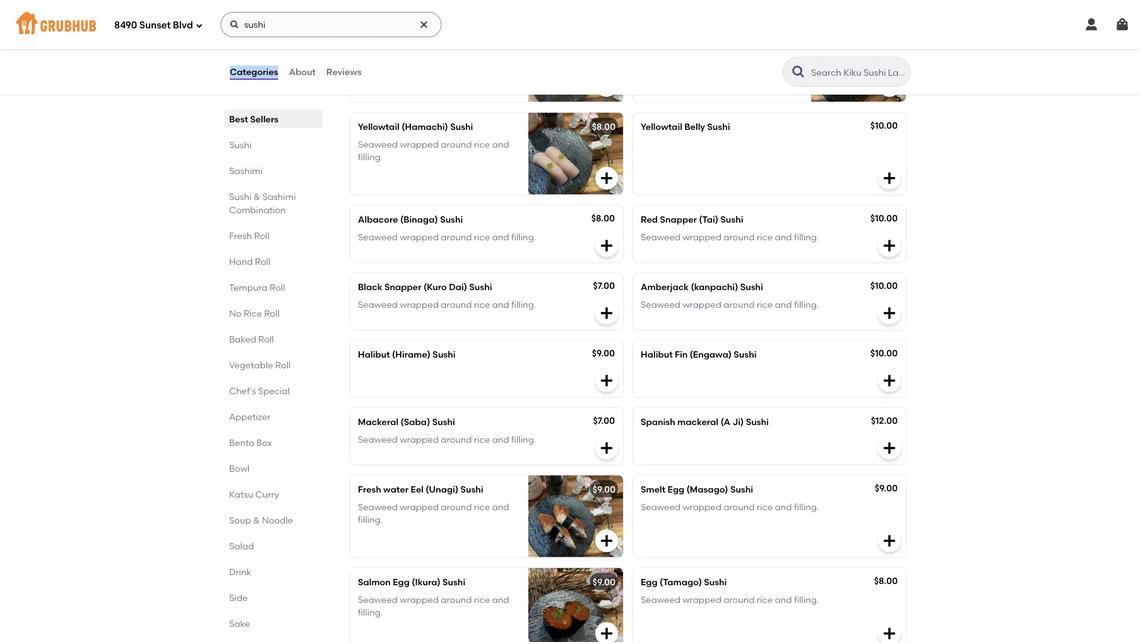 Task type: describe. For each thing, give the bounding box(es) containing it.
chef's
[[229, 386, 256, 397]]

seaweed wrapped around rice and filling. for mackeral (saba) sushi
[[358, 435, 536, 445]]

search icon image
[[791, 64, 806, 80]]

seaweed wrapped around rice and filling. for albacore (binaga) sushi
[[358, 232, 536, 243]]

halibut for halibut fin (engawa) sushi
[[641, 349, 673, 360]]

fresh for fresh water eel (unagi) sushi
[[358, 484, 381, 495]]

sushi & sashimi combination
[[229, 191, 296, 215]]

$7.00 for black snapper (kuro dai) sushi
[[593, 280, 615, 291]]

around for black snapper (kuro dai) sushi
[[441, 299, 472, 310]]

salmon egg (ikura) sushi
[[358, 577, 466, 588]]

chef's special tab
[[229, 385, 318, 398]]

sushi right (saba)
[[432, 417, 455, 427]]

best sellers tab
[[229, 112, 318, 126]]

no
[[229, 308, 242, 319]]

special
[[258, 386, 290, 397]]

halibut (hirame) sushi
[[358, 349, 456, 360]]

yellowtail belly sushi
[[641, 121, 730, 132]]

egg (tamago) sushi
[[641, 577, 727, 588]]

(kuro
[[424, 282, 447, 292]]

sushi right dai)
[[469, 282, 492, 292]]

roll for tempura
[[270, 282, 285, 293]]

yellowtail (hamachi) sushi image
[[529, 113, 623, 195]]

wrapped for red snapper (tai) sushi
[[683, 232, 722, 243]]

filling. for yellowtail (hamachi) sushi
[[358, 152, 383, 163]]

(binaga)
[[400, 214, 438, 225]]

curry
[[255, 489, 279, 500]]

rice for fresh water eel (unagi) sushi
[[474, 502, 490, 513]]

about button
[[288, 49, 316, 95]]

(hamachi)
[[402, 121, 448, 132]]

vegetable roll
[[229, 360, 291, 371]]

wrapped for smelt egg (masago) sushi
[[683, 502, 722, 513]]

bento
[[229, 438, 254, 448]]

seaweed wrapped around rice and filling. for smelt egg (masago) sushi
[[641, 502, 819, 513]]

around for salmon (sake) sushi
[[441, 46, 472, 57]]

0 vertical spatial $8.00
[[592, 121, 616, 132]]

roll for fresh
[[254, 231, 270, 241]]

sushi right ji)
[[746, 417, 769, 427]]

best
[[229, 114, 248, 124]]

wrapped for fresh water eel (unagi) sushi
[[400, 502, 439, 513]]

and for smelt egg (masago) sushi
[[775, 502, 792, 513]]

Search Kiku Sushi Larchmont search field
[[810, 66, 907, 78]]

box
[[257, 438, 272, 448]]

around for fresh water eel (unagi) sushi
[[441, 502, 472, 513]]

1 $10.00 from the top
[[871, 120, 898, 131]]

sushi right the belly
[[707, 121, 730, 132]]

$8.00 for albacore (binaga) sushi
[[592, 213, 615, 223]]

baked
[[229, 334, 256, 345]]

wrapped for albacore (binaga) sushi
[[400, 232, 439, 243]]

bento box tab
[[229, 436, 318, 450]]

$7.00 for mackeral (saba) sushi
[[593, 415, 615, 426]]

bowl tab
[[229, 462, 318, 476]]

seaweed wrapped around rice and filling. for salmon egg (ikura) sushi
[[358, 595, 509, 619]]

and for salmon egg (ikura) sushi
[[492, 595, 509, 606]]

fresh water eel (unagi) sushi
[[358, 484, 484, 495]]

rice for yellowtail (hamachi) sushi
[[474, 139, 490, 150]]

baked roll
[[229, 334, 274, 345]]

hand roll
[[229, 256, 270, 267]]

and for yellowtail (hamachi) sushi
[[492, 139, 509, 150]]

snapper for black
[[385, 282, 422, 292]]

wrapped for egg (tamago) sushi
[[683, 595, 722, 606]]

and for egg (tamago) sushi
[[775, 595, 792, 606]]

sushi right (tamago)
[[704, 577, 727, 588]]

roll for baked
[[258, 334, 274, 345]]

seaweed inside button
[[641, 46, 681, 57]]

wrapped for yellowtail (hamachi) sushi
[[400, 139, 439, 150]]

filling. for albacore (binaga) sushi
[[511, 232, 536, 243]]

filling. inside button
[[641, 59, 666, 70]]

spanish
[[641, 417, 676, 427]]

8490
[[114, 20, 137, 31]]

sushi right (binaga)
[[440, 214, 463, 225]]

and for black snapper (kuro dai) sushi
[[492, 299, 509, 310]]

rice for black snapper (kuro dai) sushi
[[474, 299, 490, 310]]

wrapped for salmon egg (ikura) sushi
[[400, 595, 439, 606]]

wrapped for amberjack (kanpachi) sushi
[[683, 299, 722, 310]]

fresh roll tab
[[229, 229, 318, 243]]

no rice roll
[[229, 308, 280, 319]]

katsu curry
[[229, 489, 279, 500]]

categories
[[230, 67, 278, 77]]

(a
[[721, 417, 731, 427]]

and inside button
[[775, 46, 792, 57]]

sushi right (tai)
[[721, 214, 744, 225]]

vegetable roll tab
[[229, 359, 318, 372]]

and for amberjack (kanpachi) sushi
[[775, 299, 792, 310]]

filling. for smelt egg (masago) sushi
[[794, 502, 819, 513]]

filling. for salmon (sake) sushi
[[358, 59, 383, 70]]

mackeral
[[358, 417, 399, 427]]

seaweed for egg (tamago) sushi
[[641, 595, 681, 606]]

seaweed for smelt egg (masago) sushi
[[641, 502, 681, 513]]

seaweed for amberjack (kanpachi) sushi
[[641, 299, 681, 310]]

black snapper (kuro dai) sushi
[[358, 282, 492, 292]]

(masago)
[[687, 484, 728, 495]]

around for mackeral (saba) sushi
[[441, 435, 472, 445]]

and for mackeral (saba) sushi
[[492, 435, 509, 445]]

salmon egg (ikura) sushi image
[[529, 569, 623, 643]]

seaweed wrapped around rice and filling. button
[[633, 20, 906, 102]]

seaweed wrapped around rice and filling. for amberjack (kanpachi) sushi
[[641, 299, 819, 310]]

fresh water eel (unagi) sushi image
[[529, 476, 623, 558]]

spanish mackeral (a ji) sushi
[[641, 417, 769, 427]]

dai)
[[449, 282, 467, 292]]

(kanpachi)
[[691, 282, 738, 292]]

rice for albacore (binaga) sushi
[[474, 232, 490, 243]]

amberjack (kanpachi) sushi
[[641, 282, 763, 292]]

salmon (sake) sushi
[[358, 28, 446, 39]]

1 horizontal spatial egg
[[641, 577, 658, 588]]

wrapped for black snapper (kuro dai) sushi
[[400, 299, 439, 310]]

sushi right (kanpachi)
[[741, 282, 763, 292]]

reviews button
[[326, 49, 362, 95]]

wrapped for mackeral (saba) sushi
[[400, 435, 439, 445]]

around for smelt egg (masago) sushi
[[724, 502, 755, 513]]

egg for salmon
[[393, 577, 410, 588]]

rice for salmon (sake) sushi
[[474, 46, 490, 57]]

rice for salmon egg (ikura) sushi
[[474, 595, 490, 606]]

sushi right (unagi)
[[461, 484, 484, 495]]

$10.00 for $7.00
[[871, 280, 898, 291]]

and for salmon (sake) sushi
[[492, 46, 509, 57]]

yellowtail for yellowtail belly sushi
[[641, 121, 683, 132]]

8490 sunset blvd
[[114, 20, 193, 31]]

fresh roll
[[229, 231, 270, 241]]

combination
[[229, 205, 286, 215]]

baked roll tab
[[229, 333, 318, 346]]

salmon for salmon (sake) sushi
[[358, 28, 391, 39]]

belly
[[685, 121, 705, 132]]

rice
[[244, 308, 262, 319]]

filling. for fresh water eel (unagi) sushi
[[358, 515, 383, 526]]

(sake)
[[393, 28, 421, 39]]

water
[[384, 484, 409, 495]]

$10.00 for $8.00
[[871, 213, 898, 223]]

sushi inside sushi & sashimi combination
[[229, 191, 252, 202]]

tempura
[[229, 282, 268, 293]]



Task type: vqa. For each thing, say whether or not it's contained in the screenshot.
agave, associated with Small Orange Crush Smoothie
no



Task type: locate. For each thing, give the bounding box(es) containing it.
egg right the smelt
[[668, 484, 685, 495]]

soup
[[229, 515, 251, 526]]

side tab
[[229, 592, 318, 605]]

sushi & sashimi combination tab
[[229, 190, 318, 217]]

sashimi inside sushi & sashimi combination
[[262, 191, 296, 202]]

2 $10.00 from the top
[[871, 213, 898, 223]]

egg for smelt
[[668, 484, 685, 495]]

tempura roll tab
[[229, 281, 318, 294]]

1 vertical spatial snapper
[[385, 282, 422, 292]]

1 vertical spatial &
[[253, 515, 260, 526]]

filling. for salmon egg (ikura) sushi
[[358, 608, 383, 619]]

svg image
[[1084, 17, 1099, 32], [1115, 17, 1130, 32], [230, 20, 240, 30], [599, 171, 614, 186], [599, 238, 614, 253], [882, 238, 897, 253], [599, 306, 614, 321], [882, 373, 897, 389], [599, 441, 614, 456], [882, 441, 897, 456], [882, 534, 897, 549], [599, 627, 614, 642]]

seaweed wrapped around rice and filling. for salmon (sake) sushi
[[358, 46, 509, 70]]

around
[[441, 46, 472, 57], [724, 46, 755, 57], [441, 139, 472, 150], [441, 232, 472, 243], [724, 232, 755, 243], [441, 299, 472, 310], [724, 299, 755, 310], [441, 435, 472, 445], [441, 502, 472, 513], [724, 502, 755, 513], [441, 595, 472, 606], [724, 595, 755, 606]]

filling. for red snapper (tai) sushi
[[794, 232, 819, 243]]

seaweed for salmon (sake) sushi
[[358, 46, 398, 57]]

fresh
[[229, 231, 252, 241], [358, 484, 381, 495]]

& for sashimi
[[254, 191, 260, 202]]

rice for red snapper (tai) sushi
[[757, 232, 773, 243]]

$12.00
[[871, 415, 898, 426]]

Search for food, convenience, alcohol... search field
[[221, 12, 442, 37]]

sushi down best
[[229, 140, 252, 150]]

$8.00
[[592, 121, 616, 132], [592, 213, 615, 223], [874, 576, 898, 587]]

2 & from the top
[[253, 515, 260, 526]]

vegetable
[[229, 360, 273, 371]]

0 horizontal spatial snapper
[[385, 282, 422, 292]]

yellowtail left the belly
[[641, 121, 683, 132]]

yellowtail
[[358, 121, 400, 132], [641, 121, 683, 132]]

seaweed wrapped around rice and filling. for black snapper (kuro dai) sushi
[[358, 299, 536, 310]]

katsu curry tab
[[229, 488, 318, 501]]

halibut left (hirame)
[[358, 349, 390, 360]]

fin
[[675, 349, 688, 360]]

around for albacore (binaga) sushi
[[441, 232, 472, 243]]

snapper left the (kuro
[[385, 282, 422, 292]]

noodle
[[262, 515, 293, 526]]

seaweed wrapped around rice and filling. for red snapper (tai) sushi
[[641, 232, 819, 243]]

salmon
[[358, 28, 391, 39], [358, 577, 391, 588]]

egg left (tamago)
[[641, 577, 658, 588]]

2 salmon from the top
[[358, 577, 391, 588]]

about
[[289, 67, 316, 77]]

1 horizontal spatial yellowtail
[[641, 121, 683, 132]]

no rice roll tab
[[229, 307, 318, 320]]

around for egg (tamago) sushi
[[724, 595, 755, 606]]

salmon left (ikura) on the left bottom of page
[[358, 577, 391, 588]]

sushi right (hirame)
[[433, 349, 456, 360]]

2 horizontal spatial egg
[[668, 484, 685, 495]]

sushi tab
[[229, 138, 318, 152]]

1 vertical spatial $7.00
[[593, 415, 615, 426]]

1 vertical spatial salmon
[[358, 577, 391, 588]]

& right soup
[[253, 515, 260, 526]]

appetizer tab
[[229, 410, 318, 424]]

2 $7.00 from the top
[[593, 415, 615, 426]]

0 vertical spatial $7.00
[[593, 280, 615, 291]]

hand
[[229, 256, 253, 267]]

sushi right (engawa)
[[734, 349, 757, 360]]

$10.00 for $9.00
[[871, 348, 898, 359]]

katsu
[[229, 489, 253, 500]]

4 $10.00 from the top
[[871, 348, 898, 359]]

sake tab
[[229, 618, 318, 631]]

sashimi tab
[[229, 164, 318, 177]]

mackeral (saba) sushi
[[358, 417, 455, 427]]

hand roll tab
[[229, 255, 318, 268]]

egg
[[668, 484, 685, 495], [393, 577, 410, 588], [641, 577, 658, 588]]

(tai)
[[699, 214, 719, 225]]

egg left (ikura) on the left bottom of page
[[393, 577, 410, 588]]

0 horizontal spatial yellowtail
[[358, 121, 400, 132]]

sake
[[229, 619, 250, 630]]

best sellers
[[229, 114, 279, 124]]

&
[[254, 191, 260, 202], [253, 515, 260, 526]]

(ikura)
[[412, 577, 441, 588]]

sushi inside sushi tab
[[229, 140, 252, 150]]

seaweed
[[358, 46, 398, 57], [641, 46, 681, 57], [358, 139, 398, 150], [358, 232, 398, 243], [641, 232, 681, 243], [358, 299, 398, 310], [641, 299, 681, 310], [358, 435, 398, 445], [358, 502, 398, 513], [641, 502, 681, 513], [358, 595, 398, 606], [641, 595, 681, 606]]

smelt egg (masago) sushi
[[641, 484, 753, 495]]

halibut for halibut (hirame) sushi
[[358, 349, 390, 360]]

roll inside tab
[[258, 334, 274, 345]]

snapper
[[660, 214, 697, 225], [385, 282, 422, 292]]

red snapper (tai) sushi
[[641, 214, 744, 225]]

around for salmon egg (ikura) sushi
[[441, 595, 472, 606]]

0 vertical spatial sashimi
[[229, 165, 263, 176]]

roll down "combination" at top
[[254, 231, 270, 241]]

sashimi up "combination" at top
[[262, 191, 296, 202]]

reviews
[[327, 67, 362, 77]]

salmon left (sake)
[[358, 28, 391, 39]]

filling. for amberjack (kanpachi) sushi
[[794, 299, 819, 310]]

black
[[358, 282, 382, 292]]

seaweed for mackeral (saba) sushi
[[358, 435, 398, 445]]

and for albacore (binaga) sushi
[[492, 232, 509, 243]]

svg image
[[419, 20, 429, 30], [196, 22, 203, 29], [599, 78, 614, 93], [882, 78, 897, 93], [882, 171, 897, 186], [882, 306, 897, 321], [599, 373, 614, 389], [599, 534, 614, 549], [882, 627, 897, 642]]

salad tab
[[229, 540, 318, 553]]

roll for hand
[[255, 256, 270, 267]]

filling.
[[358, 59, 383, 70], [641, 59, 666, 70], [358, 152, 383, 163], [511, 232, 536, 243], [794, 232, 819, 243], [511, 299, 536, 310], [794, 299, 819, 310], [511, 435, 536, 445], [794, 502, 819, 513], [358, 515, 383, 526], [794, 595, 819, 606], [358, 608, 383, 619]]

tempura roll
[[229, 282, 285, 293]]

0 vertical spatial fresh
[[229, 231, 252, 241]]

salmon for salmon egg (ikura) sushi
[[358, 577, 391, 588]]

amberjack
[[641, 282, 689, 292]]

roll right hand
[[255, 256, 270, 267]]

seaweed wrapped around rice and filling. for egg (tamago) sushi
[[641, 595, 819, 606]]

$7.00 left amberjack
[[593, 280, 615, 291]]

appetizer
[[229, 412, 271, 422]]

soup & noodle tab
[[229, 514, 318, 527]]

and for fresh water eel (unagi) sushi
[[492, 502, 509, 513]]

0 horizontal spatial halibut
[[358, 349, 390, 360]]

around for amberjack (kanpachi) sushi
[[724, 299, 755, 310]]

bowl
[[229, 464, 250, 474]]

snapper for red
[[660, 214, 697, 225]]

(engawa)
[[690, 349, 732, 360]]

(unagi)
[[426, 484, 459, 495]]

yellowtail (hamachi) sushi
[[358, 121, 473, 132]]

(tamago)
[[660, 577, 702, 588]]

sunset
[[139, 20, 171, 31]]

and
[[492, 46, 509, 57], [775, 46, 792, 57], [492, 139, 509, 150], [492, 232, 509, 243], [775, 232, 792, 243], [492, 299, 509, 310], [775, 299, 792, 310], [492, 435, 509, 445], [492, 502, 509, 513], [775, 502, 792, 513], [492, 595, 509, 606], [775, 595, 792, 606]]

seaweed for salmon egg (ikura) sushi
[[358, 595, 398, 606]]

roll for vegetable
[[275, 360, 291, 371]]

sushi up "combination" at top
[[229, 191, 252, 202]]

sushi right (ikura) on the left bottom of page
[[443, 577, 466, 588]]

sushi right (hamachi)
[[450, 121, 473, 132]]

roll right baked
[[258, 334, 274, 345]]

around for red snapper (tai) sushi
[[724, 232, 755, 243]]

seaweed wrapped around rice and filling. inside button
[[641, 46, 792, 70]]

wrapped for salmon (sake) sushi
[[400, 46, 439, 57]]

sashimi
[[229, 165, 263, 176], [262, 191, 296, 202]]

soup & noodle
[[229, 515, 293, 526]]

mackeral
[[678, 417, 719, 427]]

around for yellowtail (hamachi) sushi
[[441, 139, 472, 150]]

fresh inside tab
[[229, 231, 252, 241]]

& for noodle
[[253, 515, 260, 526]]

seaweed for red snapper (tai) sushi
[[641, 232, 681, 243]]

fresh up hand
[[229, 231, 252, 241]]

2 vertical spatial $8.00
[[874, 576, 898, 587]]

sushi right '(masago)'
[[731, 484, 753, 495]]

red
[[641, 214, 658, 225]]

roll up no rice roll tab
[[270, 282, 285, 293]]

$8.00 for egg (tamago) sushi
[[874, 576, 898, 587]]

1 halibut from the left
[[358, 349, 390, 360]]

filling. for egg (tamago) sushi
[[794, 595, 819, 606]]

seaweed wrapped around rice and filling. for yellowtail (hamachi) sushi
[[358, 139, 509, 163]]

0 horizontal spatial fresh
[[229, 231, 252, 241]]

seaweed for albacore (binaga) sushi
[[358, 232, 398, 243]]

1 horizontal spatial fresh
[[358, 484, 381, 495]]

seaweed wrapped around rice and filling.
[[358, 46, 509, 70], [641, 46, 792, 70], [358, 139, 509, 163], [358, 232, 536, 243], [641, 232, 819, 243], [358, 299, 536, 310], [641, 299, 819, 310], [358, 435, 536, 445], [358, 502, 509, 526], [641, 502, 819, 513], [358, 595, 509, 619], [641, 595, 819, 606]]

$7.00
[[593, 280, 615, 291], [593, 415, 615, 426]]

yellowtail for yellowtail (hamachi) sushi
[[358, 121, 400, 132]]

categories button
[[229, 49, 279, 95]]

$10.00
[[871, 120, 898, 131], [871, 213, 898, 223], [871, 280, 898, 291], [871, 348, 898, 359]]

seaweed for fresh water eel (unagi) sushi
[[358, 502, 398, 513]]

seaweed wrapped around rice and filling. for fresh water eel (unagi) sushi
[[358, 502, 509, 526]]

yellowtail left (hamachi)
[[358, 121, 400, 132]]

blvd
[[173, 20, 193, 31]]

3 $10.00 from the top
[[871, 280, 898, 291]]

salmon (sake) sushi image
[[529, 20, 623, 102]]

1 salmon from the top
[[358, 28, 391, 39]]

halibut fin (engawa) sushi
[[641, 349, 757, 360]]

1 horizontal spatial snapper
[[660, 214, 697, 225]]

1 yellowtail from the left
[[358, 121, 400, 132]]

salad
[[229, 541, 254, 552]]

1 horizontal spatial halibut
[[641, 349, 673, 360]]

rice for egg (tamago) sushi
[[757, 595, 773, 606]]

albacore
[[358, 214, 398, 225]]

(saba)
[[401, 417, 430, 427]]

smelt
[[641, 484, 666, 495]]

roll up special
[[275, 360, 291, 371]]

seaweed for yellowtail (hamachi) sushi
[[358, 139, 398, 150]]

roll right rice
[[264, 308, 280, 319]]

fresh left water
[[358, 484, 381, 495]]

rice for amberjack (kanpachi) sushi
[[757, 299, 773, 310]]

wrapped inside button
[[683, 46, 722, 57]]

fresh for fresh roll
[[229, 231, 252, 241]]

roll inside tab
[[254, 231, 270, 241]]

salmon belly sushi image
[[811, 20, 906, 102]]

ji)
[[733, 417, 744, 427]]

2 yellowtail from the left
[[641, 121, 683, 132]]

1 vertical spatial $8.00
[[592, 213, 615, 223]]

0 vertical spatial &
[[254, 191, 260, 202]]

chef's special
[[229, 386, 290, 397]]

sellers
[[250, 114, 279, 124]]

& inside sushi & sashimi combination
[[254, 191, 260, 202]]

and for red snapper (tai) sushi
[[775, 232, 792, 243]]

2 halibut from the left
[[641, 349, 673, 360]]

(hirame)
[[392, 349, 431, 360]]

rice inside button
[[757, 46, 773, 57]]

bento box
[[229, 438, 272, 448]]

& up "combination" at top
[[254, 191, 260, 202]]

1 vertical spatial sashimi
[[262, 191, 296, 202]]

side
[[229, 593, 248, 604]]

drink tab
[[229, 566, 318, 579]]

snapper right red
[[660, 214, 697, 225]]

drink
[[229, 567, 251, 578]]

sushi
[[423, 28, 446, 39], [450, 121, 473, 132], [707, 121, 730, 132], [229, 140, 252, 150], [229, 191, 252, 202], [440, 214, 463, 225], [721, 214, 744, 225], [469, 282, 492, 292], [741, 282, 763, 292], [433, 349, 456, 360], [734, 349, 757, 360], [432, 417, 455, 427], [746, 417, 769, 427], [461, 484, 484, 495], [731, 484, 753, 495], [443, 577, 466, 588], [704, 577, 727, 588]]

rice for mackeral (saba) sushi
[[474, 435, 490, 445]]

0 vertical spatial snapper
[[660, 214, 697, 225]]

$7.00 left "spanish"
[[593, 415, 615, 426]]

1 $7.00 from the top
[[593, 280, 615, 291]]

main navigation navigation
[[0, 0, 1141, 49]]

rice for smelt egg (masago) sushi
[[757, 502, 773, 513]]

filling. for mackeral (saba) sushi
[[511, 435, 536, 445]]

filling. for black snapper (kuro dai) sushi
[[511, 299, 536, 310]]

1 vertical spatial fresh
[[358, 484, 381, 495]]

around inside button
[[724, 46, 755, 57]]

seaweed for black snapper (kuro dai) sushi
[[358, 299, 398, 310]]

0 vertical spatial salmon
[[358, 28, 391, 39]]

sushi right (sake)
[[423, 28, 446, 39]]

rice
[[474, 46, 490, 57], [757, 46, 773, 57], [474, 139, 490, 150], [474, 232, 490, 243], [757, 232, 773, 243], [474, 299, 490, 310], [757, 299, 773, 310], [474, 435, 490, 445], [474, 502, 490, 513], [757, 502, 773, 513], [474, 595, 490, 606], [757, 595, 773, 606]]

0 horizontal spatial egg
[[393, 577, 410, 588]]

1 & from the top
[[254, 191, 260, 202]]

wrapped
[[400, 46, 439, 57], [683, 46, 722, 57], [400, 139, 439, 150], [400, 232, 439, 243], [683, 232, 722, 243], [400, 299, 439, 310], [683, 299, 722, 310], [400, 435, 439, 445], [400, 502, 439, 513], [683, 502, 722, 513], [400, 595, 439, 606], [683, 595, 722, 606]]

eel
[[411, 484, 424, 495]]

sashimi up sushi & sashimi combination
[[229, 165, 263, 176]]

halibut left fin
[[641, 349, 673, 360]]

albacore (binaga) sushi
[[358, 214, 463, 225]]



